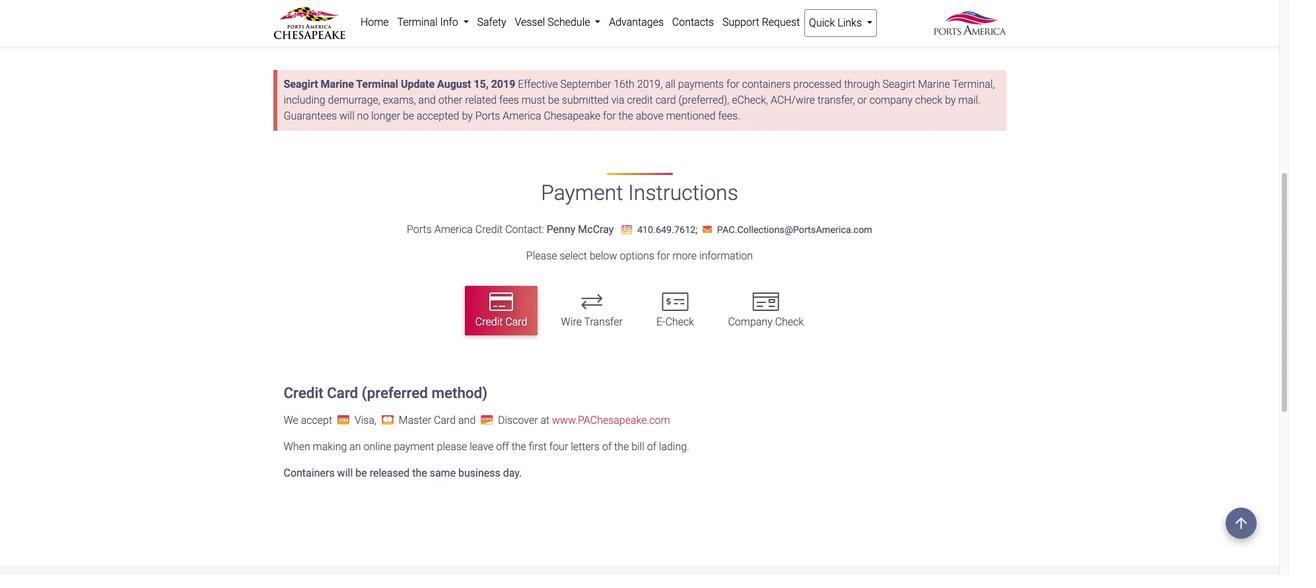 Task type: vqa. For each thing, say whether or not it's contained in the screenshot.
Credit related to Credit Card
yes



Task type: describe. For each thing, give the bounding box(es) containing it.
ports america credit contact: penny mccray
[[407, 223, 614, 236]]

go to top image
[[1226, 508, 1257, 539]]

2019
[[491, 78, 515, 91]]

penny
[[547, 223, 575, 236]]

please
[[526, 250, 557, 262]]

1 vertical spatial for
[[603, 110, 616, 122]]

seagirt marine terminal update august 15, 2019
[[284, 78, 515, 91]]

four
[[549, 440, 568, 453]]

terminal info link
[[393, 9, 473, 36]]

wire transfer link
[[550, 286, 633, 336]]

company check
[[728, 316, 804, 328]]

terminal,
[[952, 78, 995, 91]]

echeck,
[[732, 94, 768, 107]]

support
[[722, 16, 759, 28]]

card
[[656, 94, 676, 107]]

e-check
[[656, 316, 694, 328]]

cc mastercard image
[[379, 415, 396, 425]]

16th
[[614, 78, 635, 91]]

cc visa image
[[335, 415, 352, 425]]

accepted
[[417, 110, 459, 122]]

transfer
[[584, 316, 623, 328]]

check
[[915, 94, 943, 107]]

accept
[[301, 414, 332, 427]]

2019,
[[637, 78, 663, 91]]

master card and
[[396, 414, 478, 427]]

and inside effective september 16th 2019, all payments for containers processed through seagirt marine terminal, including demurrage, exams, and other related fees must be submitted via credit card (preferred), echeck, ach/wire transfer, or company check by mail. guarantees will no longer be accepted by ports america chesapeake for the above mentioned fees.
[[418, 94, 436, 107]]

support request
[[722, 16, 800, 28]]

exams,
[[383, 94, 416, 107]]

card for master card and
[[434, 414, 456, 427]]

america inside effective september 16th 2019, all payments for containers processed through seagirt marine terminal, including demurrage, exams, and other related fees must be submitted via credit card (preferred), echeck, ach/wire transfer, or company check by mail. guarantees will no longer be accepted by ports america chesapeake for the above mentioned fees.
[[503, 110, 541, 122]]

quick links link
[[804, 9, 877, 37]]

when making an online payment please leave off the first four                                     letters of the bill of lading.
[[284, 440, 689, 453]]

contacts
[[672, 16, 714, 28]]

(preferred),
[[679, 94, 729, 107]]

submitted
[[562, 94, 609, 107]]

advantages link
[[605, 9, 668, 36]]

2 of from the left
[[647, 440, 656, 453]]

1 seagirt from the left
[[284, 78, 318, 91]]

at
[[541, 414, 550, 427]]

1 of from the left
[[602, 440, 612, 453]]

2 vertical spatial for
[[657, 250, 670, 262]]

credit card
[[475, 316, 527, 328]]

cc discover image
[[478, 415, 495, 425]]

company
[[870, 94, 913, 107]]

the left same
[[412, 467, 427, 479]]

containers
[[284, 467, 335, 479]]

or
[[858, 94, 867, 107]]

update
[[401, 78, 435, 91]]

business
[[458, 467, 500, 479]]

credit
[[627, 94, 653, 107]]

www.pachesapeake.com
[[552, 414, 670, 427]]

tab list containing credit card
[[273, 280, 1006, 342]]

vessel schedule
[[515, 16, 593, 28]]

advantages
[[609, 16, 664, 28]]

mccray
[[578, 223, 614, 236]]

below
[[590, 250, 617, 262]]

info
[[440, 16, 458, 28]]

payments
[[678, 78, 724, 91]]

leave
[[470, 440, 494, 453]]

off
[[496, 440, 509, 453]]

longer
[[371, 110, 400, 122]]

wire
[[561, 316, 582, 328]]

online
[[364, 440, 391, 453]]

visa,
[[352, 414, 379, 427]]

more
[[673, 250, 697, 262]]

first
[[529, 440, 547, 453]]

410.649.7612;
[[637, 224, 698, 236]]

safety
[[477, 16, 506, 28]]

home
[[361, 16, 389, 28]]

above
[[636, 110, 664, 122]]

bill
[[631, 440, 644, 453]]

making
[[313, 440, 347, 453]]

effective september 16th 2019, all payments for containers processed through seagirt marine terminal, including demurrage, exams, and other related fees must be submitted via credit card (preferred), echeck, ach/wire transfer, or company check by mail. guarantees will no longer be accepted by ports america chesapeake for the above mentioned fees.
[[284, 78, 995, 122]]

containers will be released the same business day.
[[284, 467, 522, 479]]

fees.
[[718, 110, 740, 122]]

pac.collections@portsamerica.com link
[[700, 224, 872, 236]]

1 horizontal spatial and
[[458, 414, 476, 427]]

phone office image
[[622, 225, 632, 235]]

will inside effective september 16th 2019, all payments for containers processed through seagirt marine terminal, including demurrage, exams, and other related fees must be submitted via credit card (preferred), echeck, ach/wire transfer, or company check by mail. guarantees will no longer be accepted by ports america chesapeake for the above mentioned fees.
[[339, 110, 354, 122]]

effective
[[518, 78, 558, 91]]



Task type: locate. For each thing, give the bounding box(es) containing it.
be right must
[[548, 94, 559, 107]]

2 vertical spatial card
[[434, 414, 456, 427]]

other
[[438, 94, 463, 107]]

guarantees
[[284, 110, 337, 122]]

1 horizontal spatial america
[[503, 110, 541, 122]]

2 horizontal spatial for
[[727, 78, 740, 91]]

options
[[620, 250, 654, 262]]

demurrage,
[[328, 94, 380, 107]]

1 vertical spatial card
[[327, 384, 358, 402]]

1 vertical spatial by
[[462, 110, 473, 122]]

when
[[284, 440, 310, 453]]

of right bill
[[647, 440, 656, 453]]

card up the 'cc visa' image
[[327, 384, 358, 402]]

check for company check
[[775, 316, 804, 328]]

by down related
[[462, 110, 473, 122]]

1 vertical spatial ports
[[407, 223, 432, 236]]

0 horizontal spatial ports
[[407, 223, 432, 236]]

schedule
[[548, 16, 590, 28]]

the right off at bottom
[[512, 440, 526, 453]]

ports inside effective september 16th 2019, all payments for containers processed through seagirt marine terminal, including demurrage, exams, and other related fees must be submitted via credit card (preferred), echeck, ach/wire transfer, or company check by mail. guarantees will no longer be accepted by ports america chesapeake for the above mentioned fees.
[[475, 110, 500, 122]]

via
[[611, 94, 624, 107]]

seagirt up company
[[883, 78, 916, 91]]

and down update
[[418, 94, 436, 107]]

of
[[602, 440, 612, 453], [647, 440, 656, 453]]

seagirt up the 'including' at top left
[[284, 78, 318, 91]]

0 horizontal spatial of
[[602, 440, 612, 453]]

august
[[437, 78, 471, 91]]

0 vertical spatial and
[[418, 94, 436, 107]]

the down "via"
[[619, 110, 633, 122]]

of right 'letters'
[[602, 440, 612, 453]]

marine inside effective september 16th 2019, all payments for containers processed through seagirt marine terminal, including demurrage, exams, and other related fees must be submitted via credit card (preferred), echeck, ach/wire transfer, or company check by mail. guarantees will no longer be accepted by ports america chesapeake for the above mentioned fees.
[[918, 78, 950, 91]]

credit card (preferred method)
[[284, 384, 487, 402]]

2 vertical spatial credit
[[284, 384, 323, 402]]

card
[[505, 316, 527, 328], [327, 384, 358, 402], [434, 414, 456, 427]]

e-
[[656, 316, 666, 328]]

1 vertical spatial terminal
[[356, 78, 398, 91]]

chesapeake
[[544, 110, 600, 122]]

2 vertical spatial be
[[355, 467, 367, 479]]

mail.
[[958, 94, 981, 107]]

envelope image
[[703, 225, 712, 235]]

0 vertical spatial card
[[505, 316, 527, 328]]

1 horizontal spatial of
[[647, 440, 656, 453]]

will left 'no'
[[339, 110, 354, 122]]

0 horizontal spatial check
[[665, 316, 694, 328]]

wire transfer
[[561, 316, 623, 328]]

america
[[503, 110, 541, 122], [434, 223, 473, 236]]

0 vertical spatial credit
[[475, 223, 503, 236]]

marine up check
[[918, 78, 950, 91]]

containers
[[742, 78, 791, 91]]

seagirt inside effective september 16th 2019, all payments for containers processed through seagirt marine terminal, including demurrage, exams, and other related fees must be submitted via credit card (preferred), echeck, ach/wire transfer, or company check by mail. guarantees will no longer be accepted by ports america chesapeake for the above mentioned fees.
[[883, 78, 916, 91]]

be down exams,
[[403, 110, 414, 122]]

day.
[[503, 467, 522, 479]]

company check link
[[717, 286, 814, 336]]

company
[[728, 316, 773, 328]]

e-check link
[[646, 286, 705, 336]]

terminal left info at the left top of the page
[[397, 16, 438, 28]]

credit for credit card (preferred method)
[[284, 384, 323, 402]]

2 horizontal spatial card
[[505, 316, 527, 328]]

card left wire
[[505, 316, 527, 328]]

through
[[844, 78, 880, 91]]

card for credit card (preferred method)
[[327, 384, 358, 402]]

1 horizontal spatial marine
[[918, 78, 950, 91]]

marine up demurrage, at top
[[321, 78, 354, 91]]

1 horizontal spatial ports
[[475, 110, 500, 122]]

pac.collections@portsamerica.com
[[717, 224, 872, 236]]

2 marine from the left
[[918, 78, 950, 91]]

1 horizontal spatial by
[[945, 94, 956, 107]]

method)
[[432, 384, 487, 402]]

terminal info
[[397, 16, 461, 28]]

0 vertical spatial for
[[727, 78, 740, 91]]

contact:
[[505, 223, 544, 236]]

2 seagirt from the left
[[883, 78, 916, 91]]

will
[[339, 110, 354, 122], [337, 467, 353, 479]]

letters
[[571, 440, 600, 453]]

be
[[548, 94, 559, 107], [403, 110, 414, 122], [355, 467, 367, 479]]

support request link
[[718, 9, 804, 36]]

vessel schedule link
[[511, 9, 605, 36]]

0 horizontal spatial and
[[418, 94, 436, 107]]

and left cc discover "icon"
[[458, 414, 476, 427]]

0 horizontal spatial by
[[462, 110, 473, 122]]

1 vertical spatial be
[[403, 110, 414, 122]]

0 vertical spatial by
[[945, 94, 956, 107]]

0 horizontal spatial seagirt
[[284, 78, 318, 91]]

payment instructions
[[541, 181, 738, 206]]

fees
[[499, 94, 519, 107]]

check for e-check
[[665, 316, 694, 328]]

released
[[370, 467, 410, 479]]

tab list
[[273, 280, 1006, 342]]

processed
[[793, 78, 842, 91]]

links
[[838, 17, 862, 29]]

master
[[399, 414, 431, 427]]

1 check from the left
[[665, 316, 694, 328]]

information
[[699, 250, 753, 262]]

transfer,
[[818, 94, 855, 107]]

1 vertical spatial america
[[434, 223, 473, 236]]

the left bill
[[614, 440, 629, 453]]

be down an
[[355, 467, 367, 479]]

terminal inside terminal info link
[[397, 16, 438, 28]]

0 horizontal spatial be
[[355, 467, 367, 479]]

terminal up exams,
[[356, 78, 398, 91]]

credit
[[475, 223, 503, 236], [475, 316, 503, 328], [284, 384, 323, 402]]

ports
[[475, 110, 500, 122], [407, 223, 432, 236]]

15,
[[474, 78, 489, 91]]

1 horizontal spatial check
[[775, 316, 804, 328]]

credit for credit card
[[475, 316, 503, 328]]

request
[[762, 16, 800, 28]]

0 horizontal spatial card
[[327, 384, 358, 402]]

for left more
[[657, 250, 670, 262]]

september
[[560, 78, 611, 91]]

payment
[[394, 440, 434, 453]]

related
[[465, 94, 497, 107]]

0 vertical spatial ports
[[475, 110, 500, 122]]

2 horizontal spatial be
[[548, 94, 559, 107]]

card for credit card
[[505, 316, 527, 328]]

0 horizontal spatial for
[[603, 110, 616, 122]]

lading.
[[659, 440, 689, 453]]

for up the echeck,
[[727, 78, 740, 91]]

0 vertical spatial america
[[503, 110, 541, 122]]

quick
[[809, 17, 835, 29]]

0 horizontal spatial america
[[434, 223, 473, 236]]

1 horizontal spatial card
[[434, 414, 456, 427]]

all
[[665, 78, 676, 91]]

same
[[430, 467, 456, 479]]

0 vertical spatial terminal
[[397, 16, 438, 28]]

we
[[284, 414, 298, 427]]

www.pachesapeake.com link
[[552, 414, 670, 427]]

0 horizontal spatial marine
[[321, 78, 354, 91]]

ach/wire
[[771, 94, 815, 107]]

select
[[560, 250, 587, 262]]

1 horizontal spatial be
[[403, 110, 414, 122]]

card up please
[[434, 414, 456, 427]]

discover
[[498, 414, 538, 427]]

vessel
[[515, 16, 545, 28]]

1 horizontal spatial for
[[657, 250, 670, 262]]

by left mail.
[[945, 94, 956, 107]]

will down an
[[337, 467, 353, 479]]

1 horizontal spatial seagirt
[[883, 78, 916, 91]]

1 vertical spatial will
[[337, 467, 353, 479]]

by
[[945, 94, 956, 107], [462, 110, 473, 122]]

0 vertical spatial will
[[339, 110, 354, 122]]

410.649.7612; link
[[616, 224, 700, 236]]

1 marine from the left
[[321, 78, 354, 91]]

card inside the credit card link
[[505, 316, 527, 328]]

1 vertical spatial credit
[[475, 316, 503, 328]]

for down "via"
[[603, 110, 616, 122]]

quick links
[[809, 17, 864, 29]]

(preferred
[[362, 384, 428, 402]]

the inside effective september 16th 2019, all payments for containers processed through seagirt marine terminal, including demurrage, exams, and other related fees must be submitted via credit card (preferred), echeck, ach/wire transfer, or company check by mail. guarantees will no longer be accepted by ports america chesapeake for the above mentioned fees.
[[619, 110, 633, 122]]

check
[[665, 316, 694, 328], [775, 316, 804, 328]]

2 check from the left
[[775, 316, 804, 328]]

contacts link
[[668, 9, 718, 36]]

credit inside the credit card link
[[475, 316, 503, 328]]

0 vertical spatial be
[[548, 94, 559, 107]]

terminal
[[397, 16, 438, 28], [356, 78, 398, 91]]

no
[[357, 110, 369, 122]]

1 vertical spatial and
[[458, 414, 476, 427]]



